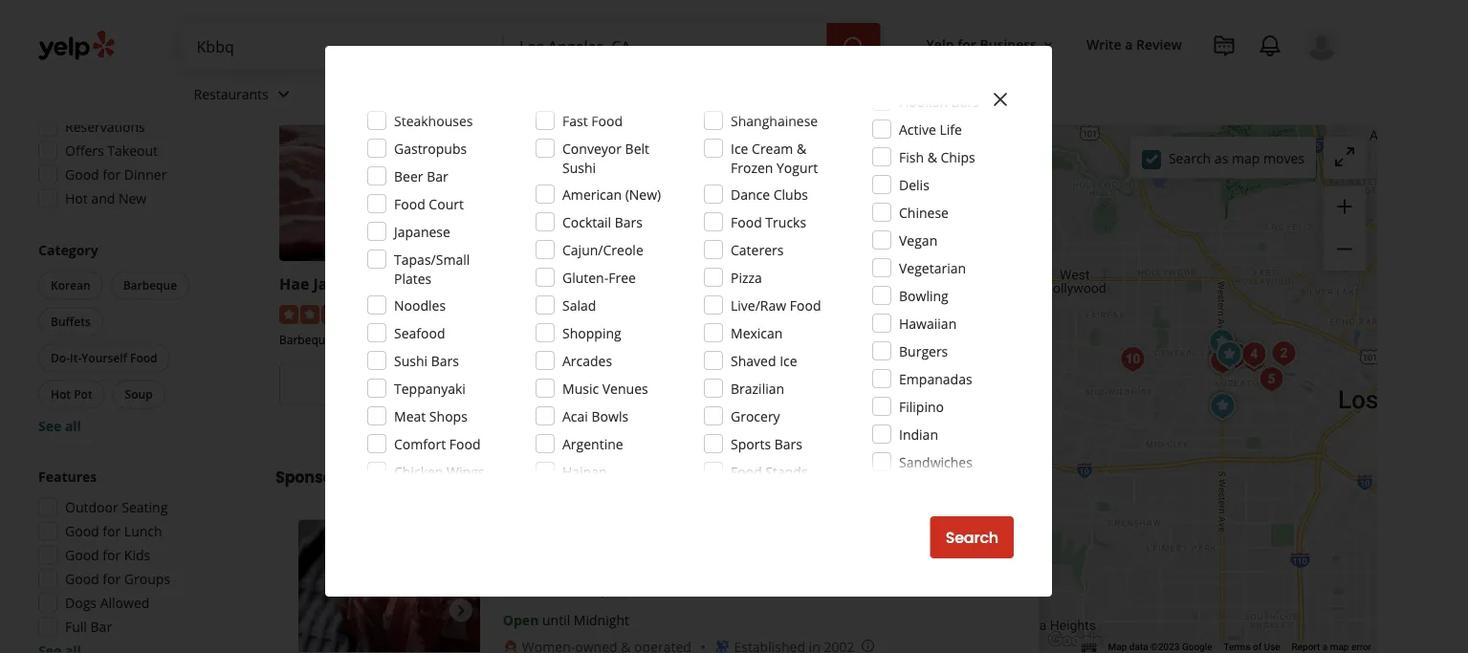 Task type: locate. For each thing, give the bounding box(es) containing it.
1 horizontal spatial ice
[[780, 352, 798, 370]]

korean button down category
[[38, 272, 103, 300]]

view business link down burgers
[[767, 364, 995, 406]]

view
[[341, 374, 377, 396], [828, 374, 864, 396]]

american
[[563, 185, 622, 203]]

pm
[[165, 70, 185, 89], [682, 406, 702, 424]]

2 barbeque, korean from the left
[[523, 333, 620, 348]]

a
[[1126, 35, 1133, 53], [1323, 642, 1328, 653]]

gluten-free
[[563, 268, 636, 287]]

0 horizontal spatial barbeque
[[123, 278, 177, 294]]

bars up the teppanyaki
[[431, 352, 459, 370]]

bar down gastropubs
[[427, 167, 449, 185]]

0 vertical spatial korean button
[[38, 272, 103, 300]]

(397
[[900, 304, 927, 323]]

& up yogurt
[[797, 139, 807, 157]]

vegan
[[900, 231, 938, 249]]

prime k bbq image
[[1204, 325, 1242, 364]]

barbeque up yourself
[[123, 278, 177, 294]]

hot left 'and'
[[65, 190, 88, 208]]

for down good for kids
[[103, 571, 121, 589]]

None search field
[[181, 23, 885, 69]]

korean inside group
[[51, 278, 91, 294]]

1 vertical spatial open
[[503, 612, 539, 630]]

midnight
[[401, 406, 457, 424], [889, 406, 944, 424], [574, 612, 630, 630]]

bar inside search dialog
[[427, 167, 449, 185]]

reviews) right (5.7k
[[446, 304, 498, 323]]

hot left pot
[[51, 387, 71, 403]]

terms of use
[[1224, 642, 1281, 653]]

4.6 (397 reviews)
[[878, 304, 982, 323]]

group containing features
[[33, 468, 237, 654]]

hot pot button
[[38, 381, 105, 410]]

meat
[[394, 407, 426, 425]]

1 vertical spatial map
[[1331, 642, 1350, 653]]

1 vertical spatial hot
[[51, 387, 71, 403]]

until midnight up comfort
[[370, 406, 457, 424]]

reviews) for hae jang chon
[[446, 304, 498, 323]]

0 horizontal spatial barbeque button
[[111, 272, 190, 300]]

0 horizontal spatial barbeque, korean
[[279, 333, 376, 348]]

bars for sports bars
[[775, 435, 803, 453]]

0 horizontal spatial barbeque,
[[279, 333, 335, 348]]

view business link
[[279, 364, 508, 406], [767, 364, 995, 406]]

baekjeong - los angeles image
[[1236, 336, 1274, 374]]

for for dinner
[[103, 166, 121, 184]]

hookah
[[900, 92, 948, 111]]

view business up filipino
[[828, 374, 934, 396]]

order now
[[598, 374, 677, 396]]

for for kids
[[103, 547, 121, 565]]

korean
[[838, 274, 893, 295], [51, 278, 91, 294], [338, 333, 376, 348], [581, 333, 620, 348], [825, 333, 864, 348], [507, 583, 548, 599]]

yourself
[[82, 351, 127, 367]]

search left as
[[1169, 149, 1212, 167]]

beer
[[394, 167, 423, 185]]

2 horizontal spatial barbeque,
[[767, 333, 822, 348]]

1 vertical spatial hae jang chon image
[[299, 521, 480, 654]]

japanese
[[394, 222, 451, 241]]

barbeque link
[[560, 582, 623, 601]]

open up 16 women owned v2 image on the bottom left of the page
[[503, 612, 539, 630]]

0 vertical spatial barbeque
[[123, 278, 177, 294]]

3.9 star rating image
[[523, 306, 627, 325]]

1 horizontal spatial map
[[1331, 642, 1350, 653]]

until midnight up indian
[[857, 406, 944, 424]]

korean up open until midnight
[[507, 583, 548, 599]]

0 horizontal spatial view business
[[341, 374, 447, 396]]

map right as
[[1233, 149, 1261, 167]]

2 view business from the left
[[828, 374, 934, 396]]

0 vertical spatial search
[[1169, 149, 1212, 167]]

barbeque, korean for to
[[523, 333, 620, 348]]

24 chevron down v2 image
[[272, 83, 295, 106]]

good for good for lunch
[[65, 523, 99, 541]]

pm inside group
[[165, 70, 185, 89]]

sushi bars
[[394, 352, 459, 370]]

barbeque, down 4.6 star rating image
[[767, 333, 822, 348]]

barbeque, for hae
[[279, 333, 335, 348]]

hainan
[[563, 463, 607, 481]]

(5.7k
[[413, 304, 443, 323]]

0 horizontal spatial sushi
[[394, 352, 428, 370]]

salad
[[563, 296, 597, 314]]

for for business
[[958, 35, 977, 53]]

good for kids
[[65, 547, 150, 565]]

1 horizontal spatial barbeque
[[564, 583, 619, 599]]

reviews)
[[446, 304, 498, 323], [690, 304, 741, 323], [931, 304, 982, 323]]

0 vertical spatial pm
[[165, 70, 185, 89]]

for for lunch
[[103, 523, 121, 541]]

business for songhak korean bbq
[[868, 374, 934, 396]]

korean up arcades
[[581, 333, 620, 348]]

soowon galbi kbbq restaurant image
[[1253, 361, 1291, 399]]

1 vertical spatial sushi
[[394, 352, 428, 370]]

2 view from the left
[[828, 374, 864, 396]]

ice right shaved
[[780, 352, 798, 370]]

for
[[958, 35, 977, 53], [103, 166, 121, 184], [103, 523, 121, 541], [103, 547, 121, 565], [103, 571, 121, 589]]

projects image
[[1213, 34, 1236, 57]]

business left 16 chevron down v2 icon
[[980, 35, 1037, 53]]

open until midnight
[[503, 612, 630, 630]]

google
[[1183, 642, 1213, 653]]

bars down (new)
[[615, 213, 643, 231]]

good down good for lunch
[[65, 547, 99, 565]]

view business for bbq
[[828, 374, 934, 396]]

hot
[[65, 190, 88, 208], [51, 387, 71, 403]]

1 horizontal spatial korean button
[[503, 582, 552, 601]]

a right report
[[1323, 642, 1328, 653]]

chicken wings
[[394, 463, 485, 481]]

1 vertical spatial search
[[946, 527, 999, 549]]

view business for chon
[[341, 374, 447, 396]]

1 horizontal spatial barbeque, korean
[[523, 333, 620, 348]]

pm right 4:25
[[165, 70, 185, 89]]

2 horizontal spatial reviews)
[[931, 304, 982, 323]]

barbeque, down 3.9 star rating image
[[523, 333, 579, 348]]

write a review
[[1087, 35, 1183, 53]]

good for groups
[[65, 571, 170, 589]]

bars up stands
[[775, 435, 803, 453]]

1 vertical spatial a
[[1323, 642, 1328, 653]]

food up soup
[[130, 351, 157, 367]]

frozen
[[731, 158, 774, 177]]

1 barbeque, from the left
[[279, 333, 335, 348]]

open for open until 11:30 pm
[[573, 406, 609, 424]]

until down venues
[[612, 406, 640, 424]]

view business link up meat
[[279, 364, 508, 406]]

sushi
[[563, 158, 596, 177], [394, 352, 428, 370]]

1 horizontal spatial search
[[1169, 149, 1212, 167]]

expand map image
[[1334, 145, 1357, 168]]

barbeque, korean down 4.6 star rating image
[[767, 333, 864, 348]]

bars up life at the top right of page
[[952, 92, 980, 111]]

dogs
[[65, 595, 97, 613]]

close image
[[990, 88, 1012, 111]]

soup button
[[113, 381, 165, 410]]

1 until midnight from the left
[[370, 406, 457, 424]]

korean button
[[38, 272, 103, 300], [503, 582, 552, 601]]

0 horizontal spatial open
[[503, 612, 539, 630]]

pm right 11:30
[[682, 406, 702, 424]]

view business link for chon
[[279, 364, 508, 406]]

barbeque up open until midnight
[[564, 583, 619, 599]]

koreatown
[[631, 582, 699, 601]]

0 horizontal spatial korean button
[[38, 272, 103, 300]]

0 horizontal spatial until midnight
[[370, 406, 457, 424]]

1 horizontal spatial until midnight
[[857, 406, 944, 424]]

zoom in image
[[1334, 195, 1357, 218]]

suggested
[[38, 40, 106, 58]]

korean down 4.1 star rating image
[[338, 333, 376, 348]]

view business up meat
[[341, 374, 447, 396]]

road to seoul - los angeles link
[[523, 274, 732, 295]]

0 vertical spatial barbeque button
[[111, 272, 190, 300]]

2 good from the top
[[65, 523, 99, 541]]

a right write
[[1126, 35, 1133, 53]]

1 horizontal spatial a
[[1323, 642, 1328, 653]]

search
[[1169, 149, 1212, 167], [946, 527, 999, 549]]

good for good for groups
[[65, 571, 99, 589]]

songhak korean bbq image
[[1203, 323, 1241, 362]]

good for good for kids
[[65, 547, 99, 565]]

ice up frozen
[[731, 139, 749, 157]]

for up good for kids
[[103, 523, 121, 541]]

hae
[[279, 274, 309, 295]]

1 view business link from the left
[[279, 364, 508, 406]]

until down korean link
[[543, 612, 571, 630]]

genwa korean bbq mid wilshire image
[[1114, 341, 1152, 379]]

1 horizontal spatial &
[[928, 148, 938, 166]]

american (new)
[[563, 185, 662, 203]]

0 vertical spatial bar
[[427, 167, 449, 185]]

data
[[1130, 642, 1149, 653]]

dance
[[731, 185, 770, 203]]

0 horizontal spatial business
[[381, 374, 447, 396]]

live/raw food
[[731, 296, 822, 314]]

1 view business from the left
[[341, 374, 447, 396]]

see all button
[[38, 418, 81, 436]]

3 barbeque, korean from the left
[[767, 333, 864, 348]]

a inside "element"
[[1126, 35, 1133, 53]]

midnight for songhak korean bbq
[[889, 406, 944, 424]]

gangnam station korean bbq image
[[1204, 343, 1242, 381], [1204, 343, 1242, 381]]

for down the offers takeout
[[103, 166, 121, 184]]

korean link
[[503, 582, 552, 601]]

0 horizontal spatial reviews)
[[446, 304, 498, 323]]

0 horizontal spatial map
[[1233, 149, 1261, 167]]

hot for hot and new
[[65, 190, 88, 208]]

2 barbeque, from the left
[[523, 333, 579, 348]]

view business link for bbq
[[767, 364, 995, 406]]

4 good from the top
[[65, 571, 99, 589]]

1 horizontal spatial bar
[[427, 167, 449, 185]]

4.6 star rating image
[[767, 306, 870, 325]]

business down sushi bars
[[381, 374, 447, 396]]

search inside button
[[946, 527, 999, 549]]

1 vertical spatial barbeque
[[564, 583, 619, 599]]

food inside button
[[130, 351, 157, 367]]

bowls
[[592, 407, 629, 425]]

zoom out image
[[1334, 238, 1357, 261]]

bar for full bar
[[90, 619, 112, 637]]

view left the teppanyaki
[[341, 374, 377, 396]]

1 vertical spatial bar
[[90, 619, 112, 637]]

ice
[[731, 139, 749, 157], [780, 352, 798, 370]]

steakhouses
[[394, 111, 473, 130]]

0 horizontal spatial view
[[341, 374, 377, 396]]

view down 4.6 star rating image
[[828, 374, 864, 396]]

music
[[563, 379, 599, 398]]

grocery
[[731, 407, 781, 425]]

barbeque, down 4.1 star rating image
[[279, 333, 335, 348]]

bars for hookah bars
[[952, 92, 980, 111]]

1 view from the left
[[341, 374, 377, 396]]

songhak
[[767, 274, 834, 295]]

good down offers
[[65, 166, 99, 184]]

fish & chips
[[900, 148, 976, 166]]

1 horizontal spatial barbeque button
[[560, 582, 623, 601]]

barbeque button up open until midnight
[[560, 582, 623, 601]]

business up filipino
[[868, 374, 934, 396]]

good for lunch
[[65, 523, 162, 541]]

for right yelp
[[958, 35, 977, 53]]

reviews) right "(397"
[[931, 304, 982, 323]]

midnight down barbeque link
[[574, 612, 630, 630]]

sushi down seafood
[[394, 352, 428, 370]]

1 horizontal spatial sushi
[[563, 158, 596, 177]]

view for korean
[[828, 374, 864, 396]]

2 horizontal spatial barbeque, korean
[[767, 333, 864, 348]]

0 vertical spatial map
[[1233, 149, 1261, 167]]

category
[[38, 242, 98, 260]]

midnight up indian
[[889, 406, 944, 424]]

reviews) down angeles
[[690, 304, 741, 323]]

barbeque button
[[111, 272, 190, 300], [560, 582, 623, 601]]

0 horizontal spatial view business link
[[279, 364, 508, 406]]

until midnight for bbq
[[857, 406, 944, 424]]

road to seoul - los angeles image
[[1204, 388, 1242, 426]]

cajun/creole
[[563, 241, 644, 259]]

barbeque, korean down 4.1 star rating image
[[279, 333, 376, 348]]

0 horizontal spatial pm
[[165, 70, 185, 89]]

korean up 4.6
[[838, 274, 893, 295]]

seafood
[[394, 324, 446, 342]]

until midnight for chon
[[370, 406, 457, 424]]

sushi down conveyor in the left top of the page
[[563, 158, 596, 177]]

king chang - la image
[[1218, 337, 1256, 375]]

1 good from the top
[[65, 166, 99, 184]]

for down good for lunch
[[103, 547, 121, 565]]

until
[[370, 406, 398, 424], [612, 406, 640, 424], [857, 406, 885, 424], [543, 612, 571, 630]]

midnight down the teppanyaki
[[401, 406, 457, 424]]

& right fish
[[928, 148, 938, 166]]

korean down 4.6 star rating image
[[825, 333, 864, 348]]

1 horizontal spatial hae jang chon image
[[1211, 336, 1249, 374]]

2 view business link from the left
[[767, 364, 995, 406]]

songhak korean bbq
[[767, 274, 930, 295]]

all
[[65, 418, 81, 436]]

hae jang chon image
[[1211, 336, 1249, 374], [299, 521, 480, 654]]

results
[[362, 467, 418, 489]]

los
[[643, 274, 668, 295]]

0 horizontal spatial bar
[[90, 619, 112, 637]]

search dialog
[[0, 0, 1469, 654]]

road to seoul - los angeles image
[[1204, 388, 1242, 426]]

bars
[[952, 92, 980, 111], [615, 213, 643, 231], [431, 352, 459, 370], [775, 435, 803, 453]]

1 horizontal spatial open
[[573, 406, 609, 424]]

& inside ice cream & frozen yogurt
[[797, 139, 807, 157]]

barbeque button up yourself
[[111, 272, 190, 300]]

1 horizontal spatial view
[[828, 374, 864, 396]]

group
[[33, 39, 237, 214], [1324, 187, 1367, 271], [34, 241, 237, 436], [33, 468, 237, 654]]

for inside button
[[958, 35, 977, 53]]

a for report
[[1323, 642, 1328, 653]]

next image
[[450, 600, 473, 623]]

0 vertical spatial ice
[[731, 139, 749, 157]]

good up dogs
[[65, 571, 99, 589]]

3 barbeque, from the left
[[767, 333, 822, 348]]

map region
[[1000, 40, 1469, 654]]

bar for beer bar
[[427, 167, 449, 185]]

good for good for dinner
[[65, 166, 99, 184]]

until up comfort
[[370, 406, 398, 424]]

2 horizontal spatial business
[[980, 35, 1037, 53]]

3 reviews) from the left
[[931, 304, 982, 323]]

food
[[592, 111, 623, 130], [394, 195, 426, 213], [731, 213, 762, 231], [790, 296, 822, 314], [130, 351, 157, 367], [450, 435, 481, 453], [731, 463, 762, 481]]

1 vertical spatial korean button
[[503, 582, 552, 601]]

open for open until midnight
[[503, 612, 539, 630]]

0 vertical spatial sushi
[[563, 158, 596, 177]]

1 horizontal spatial barbeque,
[[523, 333, 579, 348]]

0 vertical spatial open
[[573, 406, 609, 424]]

(4.1k reviews)
[[657, 304, 741, 323]]

0 horizontal spatial &
[[797, 139, 807, 157]]

search down 'sandwiches'
[[946, 527, 999, 549]]

open down the music
[[573, 406, 609, 424]]

kids
[[124, 547, 150, 565]]

0 vertical spatial hae jang chon image
[[1211, 336, 1249, 374]]

sushi inside conveyor belt sushi
[[563, 158, 596, 177]]

1 reviews) from the left
[[446, 304, 498, 323]]

0 horizontal spatial a
[[1126, 35, 1133, 53]]

google image
[[1045, 629, 1108, 654]]

korean down category
[[51, 278, 91, 294]]

do-it-yourself food
[[51, 351, 157, 367]]

2 until midnight from the left
[[857, 406, 944, 424]]

1 vertical spatial barbeque button
[[560, 582, 623, 601]]

food trucks
[[731, 213, 807, 231]]

good down outdoor
[[65, 523, 99, 541]]

0 horizontal spatial midnight
[[401, 406, 457, 424]]

bar down 'dogs allowed'
[[90, 619, 112, 637]]

hanu korean bbq image
[[1265, 335, 1304, 373]]

1 horizontal spatial view business
[[828, 374, 934, 396]]

1 horizontal spatial business
[[868, 374, 934, 396]]

korean button up open until midnight
[[503, 582, 552, 601]]

0 vertical spatial hot
[[65, 190, 88, 208]]

1 horizontal spatial view business link
[[767, 364, 995, 406]]

barbeque inside group
[[123, 278, 177, 294]]

1 horizontal spatial reviews)
[[690, 304, 741, 323]]

4.1 (5.7k reviews)
[[390, 304, 498, 323]]

bar inside group
[[90, 619, 112, 637]]

barbeque, korean down 3.9 star rating image
[[523, 333, 620, 348]]

0 vertical spatial a
[[1126, 35, 1133, 53]]

2 horizontal spatial midnight
[[889, 406, 944, 424]]

info icon image
[[861, 639, 876, 654], [861, 639, 876, 654]]

0 horizontal spatial search
[[946, 527, 999, 549]]

0 horizontal spatial ice
[[731, 139, 749, 157]]

1 barbeque, korean from the left
[[279, 333, 376, 348]]

comfort
[[394, 435, 446, 453]]

hot inside button
[[51, 387, 71, 403]]

3 good from the top
[[65, 547, 99, 565]]

1 vertical spatial pm
[[682, 406, 702, 424]]

yelp for business button
[[919, 27, 1064, 61]]

map left error
[[1331, 642, 1350, 653]]



Task type: vqa. For each thing, say whether or not it's contained in the screenshot.
Open Now "button"
no



Task type: describe. For each thing, give the bounding box(es) containing it.
terms of use link
[[1224, 642, 1281, 653]]

as
[[1215, 149, 1229, 167]]

group containing category
[[34, 241, 237, 436]]

comfort food
[[394, 435, 481, 453]]

order
[[598, 374, 640, 396]]

-
[[634, 274, 639, 295]]

hookah bars
[[900, 92, 980, 111]]

until left filipino
[[857, 406, 885, 424]]

1 horizontal spatial pm
[[682, 406, 702, 424]]

pot
[[74, 387, 92, 403]]

2 reviews) from the left
[[690, 304, 741, 323]]

noodles
[[394, 296, 446, 314]]

gastropubs
[[394, 139, 467, 157]]

keyboard shortcuts image
[[1082, 644, 1097, 653]]

takeout
[[107, 142, 158, 160]]

review
[[1137, 35, 1183, 53]]

fish
[[900, 148, 924, 166]]

yogurt
[[777, 158, 818, 177]]

clubs
[[774, 185, 809, 203]]

food down beer
[[394, 195, 426, 213]]

tapas/small
[[394, 250, 470, 268]]

search image
[[843, 35, 866, 58]]

caterers
[[731, 241, 784, 259]]

previous image
[[306, 600, 329, 623]]

delis
[[900, 176, 930, 194]]

view for jang
[[341, 374, 377, 396]]

dogs allowed
[[65, 595, 150, 613]]

to
[[566, 274, 584, 295]]

report a map error link
[[1292, 642, 1372, 653]]

midnight for hae jang chon
[[401, 406, 457, 424]]

1 vertical spatial ice
[[780, 352, 798, 370]]

hot for hot pot
[[51, 387, 71, 403]]

venues
[[603, 379, 649, 398]]

jjukku jjukku bbq image
[[1236, 341, 1274, 379]]

search for search
[[946, 527, 999, 549]]

outdoor
[[65, 499, 118, 517]]

4:25
[[135, 70, 162, 89]]

reservations
[[65, 118, 145, 136]]

map for moves
[[1233, 149, 1261, 167]]

user actions element
[[912, 24, 1367, 142]]

slideshow element
[[299, 521, 480, 654]]

order now link
[[523, 364, 752, 406]]

acai
[[563, 407, 588, 425]]

map
[[1109, 642, 1128, 653]]

error
[[1352, 642, 1372, 653]]

cocktail bars
[[563, 213, 643, 231]]

allowed
[[100, 595, 150, 613]]

barbeque inside barbeque link
[[564, 583, 619, 599]]

shaved ice
[[731, 352, 798, 370]]

report a map error
[[1292, 642, 1372, 653]]

reviews) for songhak korean bbq
[[931, 304, 982, 323]]

search button
[[931, 517, 1014, 559]]

business inside button
[[980, 35, 1037, 53]]

chinese
[[900, 203, 949, 222]]

bowling
[[900, 287, 949, 305]]

food up conveyor in the left top of the page
[[592, 111, 623, 130]]

food up wings
[[450, 435, 481, 453]]

free
[[609, 268, 636, 287]]

search for search as map moves
[[1169, 149, 1212, 167]]

4.6
[[878, 304, 897, 323]]

food down sports
[[731, 463, 762, 481]]

stands
[[766, 463, 808, 481]]

active
[[900, 120, 937, 138]]

mexican
[[731, 324, 783, 342]]

a for write
[[1126, 35, 1133, 53]]

and
[[91, 190, 115, 208]]

groups
[[124, 571, 170, 589]]

0 horizontal spatial hae jang chon image
[[299, 521, 480, 654]]

group containing suggested
[[33, 39, 237, 214]]

offers
[[65, 142, 104, 160]]

beer bar
[[394, 167, 449, 185]]

conveyor
[[563, 139, 622, 157]]

write
[[1087, 35, 1122, 53]]

search as map moves
[[1169, 149, 1305, 167]]

11:30
[[644, 406, 678, 424]]

16 women owned v2 image
[[503, 640, 519, 654]]

16 chevron down v2 image
[[1041, 37, 1056, 52]]

full bar
[[65, 619, 112, 637]]

buffets
[[51, 314, 91, 330]]

active life
[[900, 120, 963, 138]]

features
[[38, 468, 97, 487]]

barbeque, for road
[[523, 333, 579, 348]]

cream
[[752, 139, 794, 157]]

notifications image
[[1259, 34, 1282, 57]]

seating
[[122, 499, 168, 517]]

jang
[[313, 274, 346, 295]]

map for error
[[1331, 642, 1350, 653]]

tapas/small plates
[[394, 250, 470, 288]]

ice inside ice cream & frozen yogurt
[[731, 139, 749, 157]]

filipino
[[900, 398, 945, 416]]

©2023
[[1151, 642, 1180, 653]]

sponsored results
[[276, 467, 418, 489]]

music venues
[[563, 379, 649, 398]]

food down dance at the top of page
[[731, 213, 762, 231]]

live/raw
[[731, 296, 787, 314]]

seoul
[[588, 274, 630, 295]]

yelp
[[927, 35, 955, 53]]

business for hae jang chon
[[381, 374, 447, 396]]

arcades
[[563, 352, 613, 370]]

hot and new
[[65, 190, 147, 208]]

chon
[[350, 274, 390, 295]]

new
[[119, 190, 147, 208]]

outdoor seating
[[65, 499, 168, 517]]

empanadas
[[900, 370, 973, 388]]

report
[[1292, 642, 1321, 653]]

offers takeout
[[65, 142, 158, 160]]

barbeque, korean for korean
[[767, 333, 864, 348]]

hae jang chon image
[[1211, 336, 1249, 374]]

bars for sushi bars
[[431, 352, 459, 370]]

food down 'songhak'
[[790, 296, 822, 314]]

business categories element
[[178, 69, 1340, 124]]

barbeque, korean for jang
[[279, 333, 376, 348]]

hae jang chon link
[[279, 274, 390, 295]]

use
[[1265, 642, 1281, 653]]

sandwiches
[[900, 453, 973, 471]]

shanghainese
[[731, 111, 818, 130]]

1 horizontal spatial midnight
[[574, 612, 630, 630]]

16 info v2 image
[[422, 470, 437, 486]]

4:25 pm
[[135, 70, 185, 89]]

for for groups
[[103, 571, 121, 589]]

barbeque, for songhak
[[767, 333, 822, 348]]

gluten-
[[563, 268, 609, 287]]

ahgassi gopchang image
[[1218, 337, 1256, 375]]

16 established in v2 image
[[715, 640, 731, 654]]

see
[[38, 418, 61, 436]]

pizza
[[731, 268, 763, 287]]

4.1 star rating image
[[279, 306, 383, 325]]

see all
[[38, 418, 81, 436]]

sports
[[731, 435, 771, 453]]

lunch
[[124, 523, 162, 541]]

bars for cocktail bars
[[615, 213, 643, 231]]



